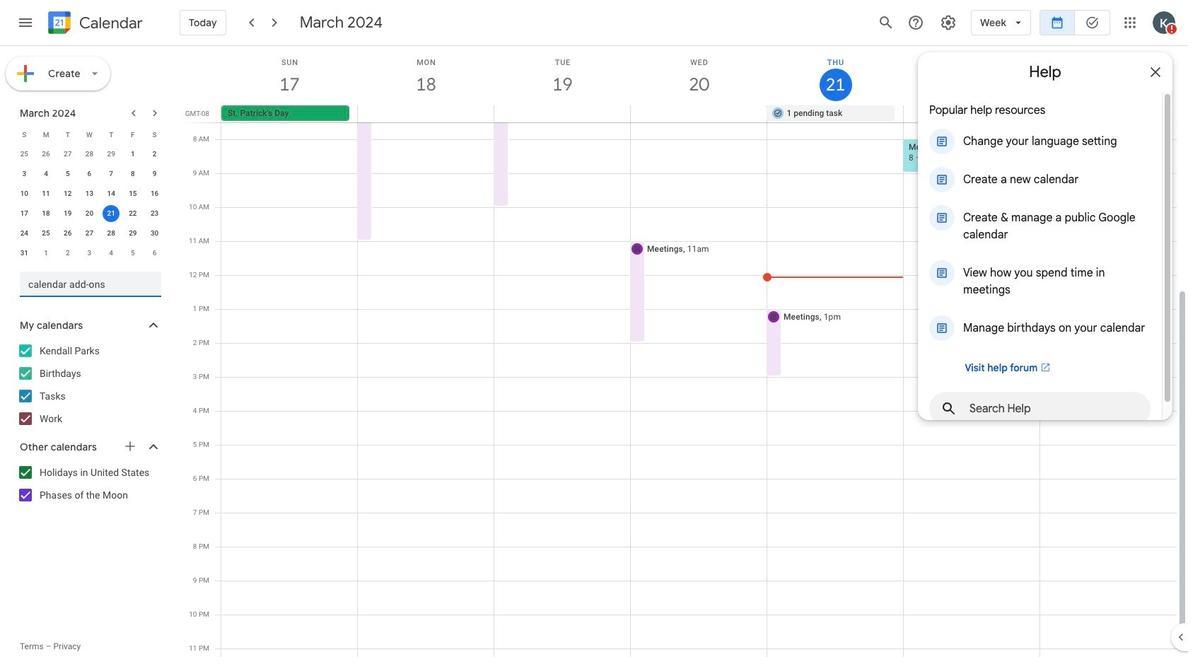 Task type: locate. For each thing, give the bounding box(es) containing it.
4 element
[[38, 166, 55, 183]]

heading inside calendar element
[[76, 15, 143, 31]]

2 element
[[146, 146, 163, 163]]

february 25 element
[[16, 146, 33, 163]]

22 element
[[124, 205, 141, 222]]

31 element
[[16, 245, 33, 262]]

april 1 element
[[38, 245, 55, 262]]

support image
[[908, 14, 925, 31]]

20 element
[[81, 205, 98, 222]]

None search field
[[0, 266, 175, 297]]

30 element
[[146, 225, 163, 242]]

april 3 element
[[81, 245, 98, 262]]

row
[[215, 105, 1189, 122], [13, 125, 166, 144], [13, 144, 166, 164], [13, 164, 166, 184], [13, 184, 166, 204], [13, 204, 166, 224], [13, 224, 166, 243], [13, 243, 166, 263]]

march 2024 grid
[[13, 125, 166, 263]]

february 29 element
[[103, 146, 120, 163]]

7 element
[[103, 166, 120, 183]]

9 element
[[146, 166, 163, 183]]

april 4 element
[[103, 245, 120, 262]]

april 5 element
[[124, 245, 141, 262]]

cell
[[358, 105, 494, 122], [494, 105, 631, 122], [631, 105, 767, 122], [904, 105, 1040, 122], [1040, 105, 1177, 122], [100, 204, 122, 224]]

8 element
[[124, 166, 141, 183]]

heading
[[76, 15, 143, 31]]

main drawer image
[[17, 14, 34, 31]]

6 element
[[81, 166, 98, 183]]

grid
[[181, 46, 1189, 657]]

10 element
[[16, 185, 33, 202]]

19 element
[[59, 205, 76, 222]]

15 element
[[124, 185, 141, 202]]

23 element
[[146, 205, 163, 222]]

Search for people text field
[[28, 272, 153, 297]]

february 26 element
[[38, 146, 55, 163]]

5 element
[[59, 166, 76, 183]]

add other calendars image
[[123, 439, 137, 454]]

row group
[[13, 144, 166, 263]]



Task type: describe. For each thing, give the bounding box(es) containing it.
1 element
[[124, 146, 141, 163]]

17 element
[[16, 205, 33, 222]]

april 6 element
[[146, 245, 163, 262]]

february 28 element
[[81, 146, 98, 163]]

24 element
[[16, 225, 33, 242]]

11 element
[[38, 185, 55, 202]]

12 element
[[59, 185, 76, 202]]

cell inside march 2024 grid
[[100, 204, 122, 224]]

other calendars list
[[3, 461, 175, 507]]

27 element
[[81, 225, 98, 242]]

13 element
[[81, 185, 98, 202]]

18 element
[[38, 205, 55, 222]]

april 2 element
[[59, 245, 76, 262]]

my calendars list
[[3, 340, 175, 430]]

settings menu image
[[940, 14, 957, 31]]

16 element
[[146, 185, 163, 202]]

14 element
[[103, 185, 120, 202]]

26 element
[[59, 225, 76, 242]]

21, today element
[[103, 205, 120, 222]]

calendar element
[[45, 8, 143, 40]]

29 element
[[124, 225, 141, 242]]

25 element
[[38, 225, 55, 242]]

february 27 element
[[59, 146, 76, 163]]

28 element
[[103, 225, 120, 242]]

3 element
[[16, 166, 33, 183]]



Task type: vqa. For each thing, say whether or not it's contained in the screenshot.
grid
yes



